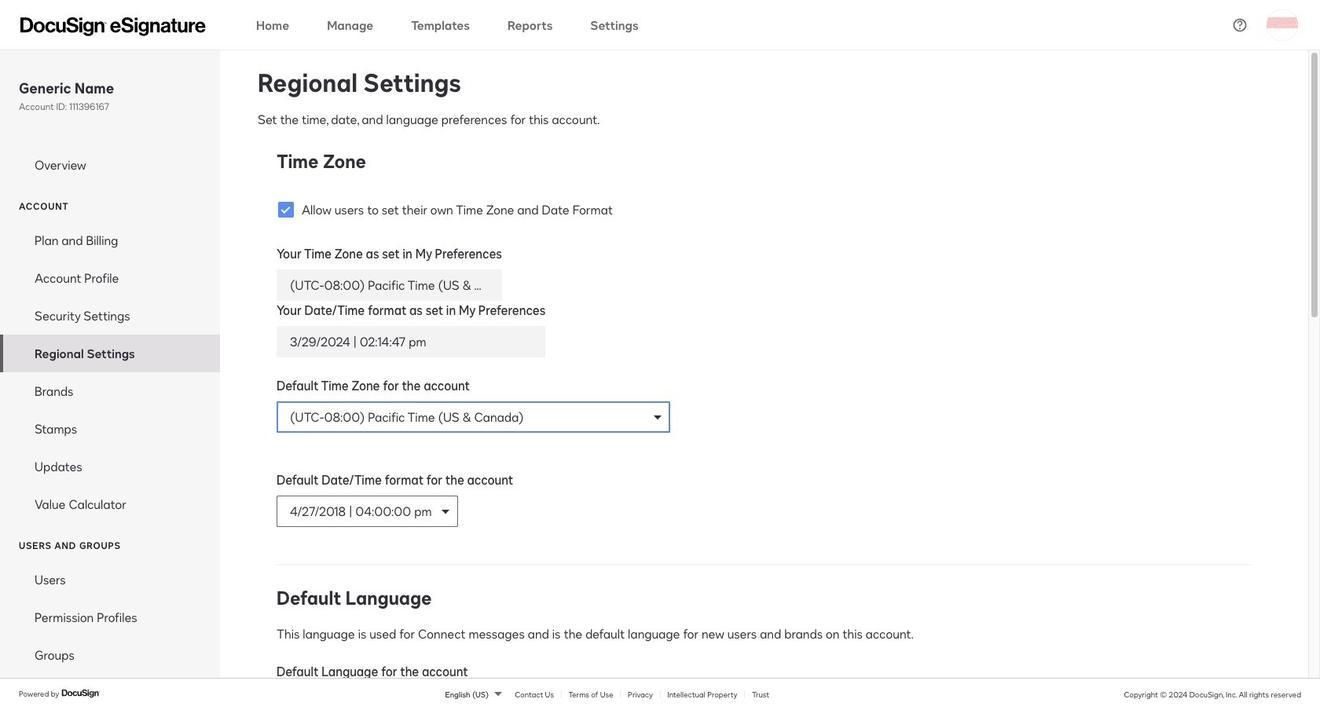 Task type: describe. For each thing, give the bounding box(es) containing it.
docusign admin image
[[20, 17, 206, 36]]

account element
[[0, 222, 220, 523]]

docusign image
[[61, 688, 101, 700]]

users and groups element
[[0, 561, 220, 674]]

your uploaded profile image image
[[1267, 9, 1298, 40]]



Task type: locate. For each thing, give the bounding box(es) containing it.
None text field
[[277, 327, 545, 357]]

None text field
[[277, 270, 501, 300]]



Task type: vqa. For each thing, say whether or not it's contained in the screenshot.
'DocuSign Admin' image
yes



